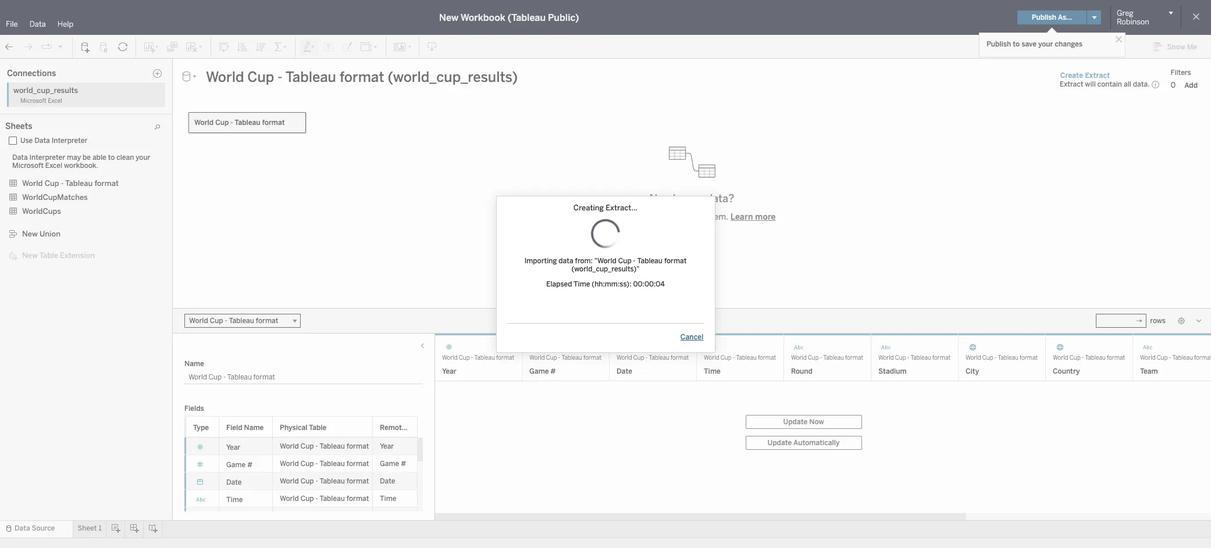 Task type: locate. For each thing, give the bounding box(es) containing it.
publish left as...
[[1032, 13, 1057, 22]]

year
[[30, 258, 44, 266], [442, 368, 457, 376], [380, 443, 394, 451], [226, 444, 240, 452]]

excel left may
[[45, 162, 62, 170]]

0 vertical spatial microsoft
[[20, 98, 46, 105]]

table
[[39, 251, 58, 260], [309, 424, 327, 432]]

cancel link
[[680, 333, 704, 342]]

field right "remote"
[[408, 424, 424, 432]]

0 vertical spatial table
[[39, 251, 58, 260]]

extract down create
[[1060, 80, 1084, 88]]

(world_cup_results)"
[[572, 265, 640, 273]]

2 horizontal spatial to
[[1013, 40, 1020, 48]]

your right clean
[[136, 154, 150, 162]]

1 horizontal spatial country
[[1053, 368, 1080, 376]]

data.
[[1133, 80, 1150, 88]]

1 vertical spatial interpreter
[[29, 154, 65, 162]]

2 horizontal spatial game
[[529, 368, 549, 376]]

1 row from the top
[[184, 438, 418, 456]]

publish
[[1032, 13, 1057, 22], [987, 40, 1011, 48]]

time
[[30, 246, 46, 254], [574, 280, 590, 288], [704, 368, 721, 376], [380, 495, 396, 503], [226, 496, 243, 504]]

new left workbook
[[439, 12, 459, 23]]

tableau
[[54, 79, 80, 87], [235, 119, 260, 127], [65, 179, 93, 188], [637, 257, 663, 265], [474, 355, 495, 362], [562, 355, 582, 362], [649, 355, 669, 362], [736, 355, 757, 362], [823, 355, 844, 362], [911, 355, 931, 362], [998, 355, 1019, 362], [1085, 355, 1106, 362], [1173, 355, 1193, 362], [320, 443, 345, 451], [320, 460, 345, 468], [320, 478, 345, 486], [320, 495, 345, 503], [320, 513, 345, 521]]

row group containing world cup - tableau format
[[184, 438, 418, 549]]

workbook
[[461, 12, 505, 23]]

extension
[[60, 251, 95, 260]]

publish for publish as...
[[1032, 13, 1057, 22]]

more right learn
[[755, 212, 776, 222]]

pause auto updates image
[[98, 41, 110, 53]]

1 horizontal spatial publish
[[1032, 13, 1057, 22]]

source
[[32, 525, 55, 533]]

publish left the save
[[987, 40, 1011, 48]]

data inside "data interpreter may be able to clean your microsoft excel workbook."
[[12, 154, 28, 162]]

1 vertical spatial new
[[22, 230, 38, 239]]

microsoft down world_cup_results
[[20, 98, 46, 105]]

interpreter down use data interpreter
[[29, 154, 65, 162]]

your
[[1038, 40, 1053, 48], [136, 154, 150, 162]]

1 vertical spatial city
[[35, 160, 48, 168]]

remote
[[380, 424, 406, 432]]

field right type
[[226, 424, 242, 432]]

-
[[50, 79, 53, 87], [231, 119, 233, 127], [61, 179, 64, 188], [633, 257, 636, 265], [471, 355, 473, 362], [558, 355, 561, 362], [646, 355, 648, 362], [733, 355, 735, 362], [820, 355, 822, 362], [908, 355, 910, 362], [995, 355, 997, 362], [1082, 355, 1084, 362], [1169, 355, 1171, 362], [316, 443, 318, 451], [316, 460, 318, 468], [316, 478, 318, 486], [316, 495, 318, 503], [316, 513, 318, 521]]

show/hide cards image
[[393, 41, 412, 53]]

0 vertical spatial to
[[1013, 40, 1020, 48]]

world
[[15, 79, 34, 87], [194, 119, 214, 127], [22, 179, 43, 188], [442, 355, 458, 362], [529, 355, 545, 362], [617, 355, 632, 362], [704, 355, 719, 362], [791, 355, 807, 362], [879, 355, 894, 362], [966, 355, 981, 362], [1053, 355, 1069, 362], [1140, 355, 1156, 362], [280, 443, 299, 451], [280, 460, 299, 468], [280, 478, 299, 486], [280, 495, 299, 503], [280, 513, 299, 521]]

me
[[1187, 43, 1197, 51]]

0 vertical spatial your
[[1038, 40, 1053, 48]]

rows
[[241, 82, 258, 90]]

1 vertical spatial extract
[[1060, 80, 1084, 88]]

to
[[1013, 40, 1020, 48], [108, 154, 115, 162], [672, 212, 680, 222]]

0 horizontal spatial city
[[35, 160, 48, 168]]

sheet down "rows"
[[232, 104, 263, 120]]

update now button
[[746, 415, 862, 429]]

your inside "data interpreter may be able to clean your microsoft excel workbook."
[[136, 154, 150, 162]]

country, city
[[30, 136, 73, 144]]

1 vertical spatial country
[[1053, 368, 1080, 376]]

tables
[[628, 212, 651, 222]]

sheet 1 down "rows"
[[232, 104, 273, 120]]

collapse image
[[106, 63, 113, 70]]

table inside grid
[[309, 424, 327, 432]]

2 field from the left
[[408, 424, 424, 432]]

team down worldcups
[[30, 233, 47, 241]]

(tableau
[[508, 12, 546, 23]]

1 vertical spatial sheet
[[78, 525, 97, 533]]

0 vertical spatial extract
[[1085, 71, 1110, 79]]

0 vertical spatial more
[[678, 193, 704, 205]]

0 horizontal spatial country
[[35, 148, 62, 156]]

new data source image
[[80, 41, 91, 53]]

1 horizontal spatial 1
[[266, 104, 273, 120]]

show me button
[[1149, 38, 1208, 56]]

table right physical
[[309, 424, 327, 432]]

close image
[[1114, 34, 1125, 45]]

extract
[[1085, 71, 1110, 79], [1060, 80, 1084, 88]]

None text field
[[1096, 314, 1147, 328]]

changes
[[1055, 40, 1083, 48]]

0 vertical spatial update
[[783, 418, 808, 426]]

0 horizontal spatial to
[[108, 154, 115, 162]]

00:00:04
[[633, 280, 665, 288]]

0 vertical spatial interpreter
[[52, 137, 87, 145]]

1 horizontal spatial sheet 1
[[232, 104, 273, 120]]

data left source
[[15, 525, 30, 533]]

name right "remote"
[[425, 424, 445, 432]]

0 horizontal spatial game
[[226, 461, 246, 470]]

game #
[[529, 368, 556, 376], [380, 460, 406, 468], [226, 461, 252, 470]]

1 vertical spatial sheet 1
[[78, 525, 102, 533]]

0 vertical spatial sheet 1
[[232, 104, 273, 120]]

opponent
[[30, 197, 62, 205]]

update
[[783, 418, 808, 426], [768, 439, 792, 447]]

to left the save
[[1013, 40, 1020, 48]]

date
[[30, 172, 45, 180], [617, 368, 632, 376], [380, 478, 395, 486], [226, 479, 242, 487]]

sheet 1
[[232, 104, 273, 120], [78, 525, 102, 533]]

workbook.
[[64, 162, 98, 170]]

new for new table extension
[[22, 251, 38, 260]]

update inside button
[[783, 418, 808, 426]]

2 vertical spatial new
[[22, 251, 38, 260]]

(hh:mm:ss):
[[592, 280, 632, 288]]

1 vertical spatial to
[[108, 154, 115, 162]]

pages
[[134, 62, 153, 70]]

table down union
[[39, 251, 58, 260]]

1 horizontal spatial your
[[1038, 40, 1053, 48]]

team down rows
[[1140, 368, 1158, 376]]

data down the undo image
[[7, 62, 24, 71]]

1 vertical spatial microsoft
[[12, 162, 44, 170]]

name left physical
[[244, 424, 264, 432]]

publish inside button
[[1032, 13, 1057, 22]]

update down update now in the right of the page
[[768, 439, 792, 447]]

1 horizontal spatial field
[[408, 424, 424, 432]]

1 horizontal spatial sheet
[[232, 104, 263, 120]]

use data interpreter
[[20, 137, 87, 145]]

format inside "world cup - tableau format (world_cup_results)"
[[664, 257, 687, 265]]

duplicate image
[[166, 41, 178, 53]]

1 horizontal spatial table
[[309, 424, 327, 432]]

None text field
[[201, 68, 1049, 86]]

world cup - tableau format
[[194, 119, 285, 127], [22, 179, 119, 188], [442, 355, 514, 362], [529, 355, 602, 362], [617, 355, 689, 362], [704, 355, 776, 362], [791, 355, 863, 362], [879, 355, 951, 362], [966, 355, 1038, 362], [1053, 355, 1125, 362], [1140, 355, 1211, 362], [280, 443, 369, 451], [280, 460, 369, 468], [280, 478, 369, 486], [280, 495, 369, 503], [280, 513, 369, 521]]

may
[[67, 154, 81, 162]]

size
[[165, 171, 178, 179]]

update inside button
[[768, 439, 792, 447]]

1 vertical spatial publish
[[987, 40, 1011, 48]]

grid
[[435, 334, 1211, 521], [184, 417, 445, 549]]

new table extension
[[22, 251, 95, 260]]

1 right source
[[99, 525, 102, 533]]

1 horizontal spatial name
[[244, 424, 264, 432]]

excel
[[48, 98, 62, 105], [45, 162, 62, 170]]

0 vertical spatial excel
[[48, 98, 62, 105]]

update automatically button
[[746, 436, 862, 450]]

team
[[30, 233, 47, 241], [1140, 368, 1158, 376]]

row
[[184, 438, 418, 456], [184, 456, 418, 473], [184, 473, 418, 490], [184, 490, 418, 508], [184, 508, 418, 525]]

undo image
[[3, 41, 15, 53]]

country,
[[30, 136, 58, 144]]

data
[[29, 20, 46, 29], [7, 62, 24, 71], [34, 137, 50, 145], [12, 154, 28, 162], [15, 525, 30, 533]]

0 horizontal spatial table
[[39, 251, 58, 260]]

0 vertical spatial new
[[439, 12, 459, 23]]

2 row from the top
[[184, 456, 418, 473]]

highlight image
[[303, 41, 316, 53]]

0 horizontal spatial extract
[[1060, 80, 1084, 88]]

show
[[1167, 43, 1186, 51]]

1 vertical spatial excel
[[45, 162, 62, 170]]

tableau inside "world cup - tableau format (world_cup_results)"
[[637, 257, 663, 265]]

worldcupmatches
[[22, 193, 88, 202]]

0 horizontal spatial your
[[136, 154, 150, 162]]

fit image
[[360, 41, 379, 53]]

to right here
[[672, 212, 680, 222]]

1 horizontal spatial #
[[401, 460, 406, 468]]

data down use
[[12, 154, 28, 162]]

1 vertical spatial table
[[309, 424, 327, 432]]

replay animation image
[[41, 41, 52, 53]]

1 down columns
[[266, 104, 273, 120]]

microsoft down use
[[12, 162, 44, 170]]

your right the save
[[1038, 40, 1053, 48]]

0 vertical spatial team
[[30, 233, 47, 241]]

0 horizontal spatial game #
[[226, 461, 252, 470]]

row group
[[184, 438, 418, 549]]

1 horizontal spatial team
[[1140, 368, 1158, 376]]

1 vertical spatial 1
[[99, 525, 102, 533]]

cup
[[35, 79, 49, 87], [215, 119, 229, 127], [45, 179, 59, 188], [618, 257, 632, 265], [459, 355, 470, 362], [546, 355, 557, 362], [634, 355, 644, 362], [721, 355, 732, 362], [808, 355, 819, 362], [895, 355, 906, 362], [983, 355, 993, 362], [1070, 355, 1081, 362], [1157, 355, 1168, 362], [301, 443, 314, 451], [301, 460, 314, 468], [301, 478, 314, 486], [301, 495, 314, 503], [301, 513, 314, 521]]

excel down world_cup_results
[[48, 98, 62, 105]]

interpreter up may
[[52, 137, 87, 145]]

1 horizontal spatial game #
[[380, 460, 406, 468]]

show labels image
[[323, 41, 335, 53]]

1 vertical spatial more
[[755, 212, 776, 222]]

name up fields
[[184, 360, 204, 368]]

more
[[678, 193, 704, 205], [755, 212, 776, 222]]

sheet
[[232, 104, 263, 120], [78, 525, 97, 533]]

extract up will
[[1085, 71, 1110, 79]]

replay animation image
[[57, 43, 64, 50]]

sheet right source
[[78, 525, 97, 533]]

data source
[[15, 525, 55, 533]]

to right able
[[108, 154, 115, 162]]

new left union
[[22, 230, 38, 239]]

tables
[[10, 122, 33, 130]]

(world_cup_results)
[[105, 79, 171, 87]]

clean
[[116, 154, 134, 162]]

round
[[30, 209, 51, 217], [791, 368, 813, 376], [380, 513, 401, 521], [226, 514, 248, 522]]

1 vertical spatial your
[[136, 154, 150, 162]]

more up drag tables here to relate them. learn more
[[678, 193, 704, 205]]

physical
[[280, 424, 307, 432]]

field
[[226, 424, 242, 432], [408, 424, 424, 432]]

0 horizontal spatial field
[[226, 424, 242, 432]]

2 vertical spatial to
[[672, 212, 680, 222]]

0 vertical spatial publish
[[1032, 13, 1057, 22]]

4 row from the top
[[184, 490, 418, 508]]

swap rows and columns image
[[218, 41, 230, 53]]

data interpreter may be able to clean your microsoft excel workbook.
[[12, 154, 150, 170]]

clear sheet image
[[185, 41, 204, 53]]

1 vertical spatial update
[[768, 439, 792, 447]]

new down "new union"
[[22, 251, 38, 260]]

0 horizontal spatial publish
[[987, 40, 1011, 48]]

0 horizontal spatial #
[[247, 461, 252, 470]]

0 vertical spatial sheet
[[232, 104, 263, 120]]

1 horizontal spatial city
[[59, 136, 73, 144]]

2 horizontal spatial city
[[966, 368, 979, 376]]

0 horizontal spatial team
[[30, 233, 47, 241]]

0 horizontal spatial more
[[678, 193, 704, 205]]

update left now
[[783, 418, 808, 426]]

file
[[6, 20, 18, 29]]

0 vertical spatial city
[[59, 136, 73, 144]]

0 horizontal spatial sheet 1
[[78, 525, 102, 533]]

data
[[559, 257, 573, 265]]

sheet 1 right source
[[78, 525, 102, 533]]

1 horizontal spatial to
[[672, 212, 680, 222]]

1 horizontal spatial more
[[755, 212, 776, 222]]

new for new union
[[22, 230, 38, 239]]

them.
[[706, 212, 728, 222]]



Task type: describe. For each thing, give the bounding box(es) containing it.
elapsed
[[546, 280, 572, 288]]

2 horizontal spatial name
[[425, 424, 445, 432]]

will
[[1085, 80, 1096, 88]]

1 vertical spatial team
[[1140, 368, 1158, 376]]

data up replay animation image
[[29, 20, 46, 29]]

drag
[[608, 212, 626, 222]]

creating
[[574, 203, 604, 212]]

greg robinson
[[1117, 9, 1150, 26]]

table for new
[[39, 251, 58, 260]]

grid containing year
[[435, 334, 1211, 521]]

update for update now
[[783, 418, 808, 426]]

create extract
[[1061, 71, 1110, 79]]

importing
[[525, 257, 557, 265]]

help
[[57, 20, 73, 29]]

sheets
[[5, 122, 32, 131]]

relate
[[682, 212, 704, 222]]

microsoft inside world_cup_results microsoft excel
[[20, 98, 46, 105]]

add
[[1185, 81, 1198, 89]]

robinson
[[1117, 17, 1150, 26]]

drag tables here to relate them. learn more
[[608, 212, 776, 222]]

2 horizontal spatial #
[[551, 368, 556, 376]]

data?
[[706, 193, 734, 205]]

update now
[[783, 418, 824, 426]]

new workbook (tableau public)
[[439, 12, 579, 23]]

country inside grid
[[1053, 368, 1080, 376]]

Name text field
[[184, 371, 423, 385]]

0 vertical spatial country
[[35, 148, 62, 156]]

publish to save your changes
[[987, 40, 1083, 48]]

add button
[[1179, 79, 1203, 91]]

now
[[809, 418, 824, 426]]

cup inside "world cup - tableau format (world_cup_results)"
[[618, 257, 632, 265]]

contain
[[1098, 80, 1122, 88]]

fields
[[184, 405, 204, 413]]

3 row from the top
[[184, 473, 418, 490]]

1 horizontal spatial game
[[380, 460, 399, 468]]

analytics
[[54, 62, 87, 71]]

publish as... button
[[1017, 10, 1087, 24]]

0 vertical spatial 1
[[266, 104, 273, 120]]

refresh data source image
[[117, 41, 129, 53]]

format workbook image
[[342, 41, 353, 53]]

creating extract...
[[574, 203, 638, 212]]

extract will contain all data.
[[1060, 80, 1150, 88]]

automatically
[[794, 439, 840, 447]]

excel inside "data interpreter may be able to clean your microsoft excel workbook."
[[45, 162, 62, 170]]

0 horizontal spatial sheet
[[78, 525, 97, 533]]

download image
[[426, 41, 438, 53]]

0 horizontal spatial name
[[184, 360, 204, 368]]

table for physical
[[309, 424, 327, 432]]

interpreter inside "data interpreter may be able to clean your microsoft excel workbook."
[[29, 154, 65, 162]]

publish as...
[[1032, 13, 1072, 22]]

union
[[40, 230, 60, 239]]

Search text field
[[3, 101, 79, 115]]

need
[[650, 193, 676, 205]]

able
[[92, 154, 106, 162]]

"world
[[595, 257, 617, 265]]

connections
[[7, 68, 56, 78]]

2 vertical spatial city
[[966, 368, 979, 376]]

importing data from:
[[525, 257, 593, 265]]

1 horizontal spatial extract
[[1085, 71, 1110, 79]]

create
[[1061, 71, 1083, 79]]

use
[[20, 137, 33, 145]]

new union
[[22, 230, 60, 239]]

cancel
[[681, 333, 704, 341]]

0 horizontal spatial 1
[[99, 525, 102, 533]]

columns
[[241, 62, 270, 70]]

data right use
[[34, 137, 50, 145]]

from:
[[575, 257, 593, 265]]

world cup - tableau format (world_cup_results)
[[15, 79, 171, 87]]

elapsed time (hh:mm:ss): 00:00:04
[[546, 280, 665, 288]]

rows
[[1150, 317, 1166, 325]]

new for new workbook (tableau public)
[[439, 12, 459, 23]]

public)
[[548, 12, 579, 23]]

filters
[[1171, 68, 1191, 77]]

create extract link
[[1060, 71, 1111, 80]]

save
[[1022, 40, 1037, 48]]

5 row from the top
[[184, 508, 418, 525]]

tooltip
[[161, 204, 182, 211]]

to inside "data interpreter may be able to clean your microsoft excel workbook."
[[108, 154, 115, 162]]

world_cup_results
[[13, 86, 78, 95]]

observation
[[30, 184, 70, 193]]

worldcups
[[22, 207, 61, 216]]

new worksheet image
[[143, 41, 159, 53]]

totals image
[[274, 41, 288, 53]]

remote field name
[[380, 424, 445, 432]]

greg
[[1117, 9, 1134, 17]]

learn
[[731, 212, 753, 222]]

1 field from the left
[[226, 424, 242, 432]]

update for update automatically
[[768, 439, 792, 447]]

stadium
[[879, 368, 907, 376]]

sort descending image
[[255, 41, 267, 53]]

world_cup_results microsoft excel
[[13, 86, 78, 105]]

"world cup - tableau format (world_cup_results)"
[[572, 257, 687, 273]]

publish for publish to save your changes
[[987, 40, 1011, 48]]

here
[[653, 212, 670, 222]]

sort ascending image
[[237, 41, 248, 53]]

grid containing type
[[184, 417, 445, 549]]

extract...
[[606, 203, 638, 212]]

all
[[1124, 80, 1132, 88]]

excel inside world_cup_results microsoft excel
[[48, 98, 62, 105]]

learn more link
[[730, 212, 777, 223]]

0
[[1171, 81, 1176, 89]]

row group inside grid
[[184, 438, 418, 549]]

be
[[83, 154, 91, 162]]

as...
[[1058, 13, 1072, 22]]

show me
[[1167, 43, 1197, 51]]

physical table
[[280, 424, 327, 432]]

2 horizontal spatial game #
[[529, 368, 556, 376]]

microsoft inside "data interpreter may be able to clean your microsoft excel workbook."
[[12, 162, 44, 170]]

need more data?
[[650, 193, 734, 205]]

redo image
[[22, 41, 34, 53]]

- inside "world cup - tableau format (world_cup_results)"
[[633, 257, 636, 265]]

field name
[[226, 424, 264, 432]]

type
[[193, 424, 209, 432]]



Task type: vqa. For each thing, say whether or not it's contained in the screenshot.
Lani He
no



